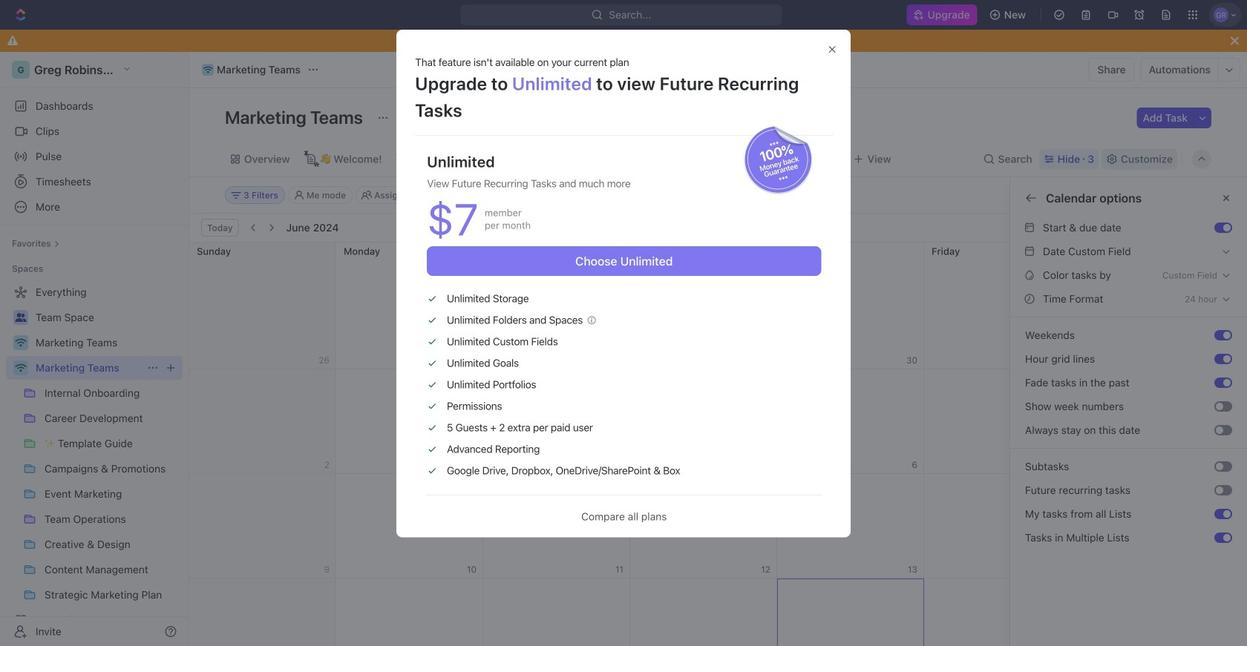Task type: locate. For each thing, give the bounding box(es) containing it.
cell
[[1071, 579, 1219, 647]]

tree inside sidebar navigation
[[6, 281, 183, 647]]

row
[[189, 243, 1219, 370], [189, 370, 1219, 475], [189, 475, 1219, 579], [189, 579, 1219, 647]]

grid
[[189, 243, 1219, 647]]

4 row from the top
[[189, 579, 1219, 647]]

1 row from the top
[[189, 243, 1219, 370]]

wifi image
[[203, 66, 213, 74]]

tree
[[6, 281, 183, 647]]

2 row from the top
[[189, 370, 1219, 475]]



Task type: vqa. For each thing, say whether or not it's contained in the screenshot.
Add List's Add
no



Task type: describe. For each thing, give the bounding box(es) containing it.
sidebar navigation
[[0, 52, 189, 647]]

3 row from the top
[[189, 475, 1219, 579]]

wifi image
[[15, 364, 26, 373]]

Search tasks... text field
[[1063, 184, 1211, 206]]



